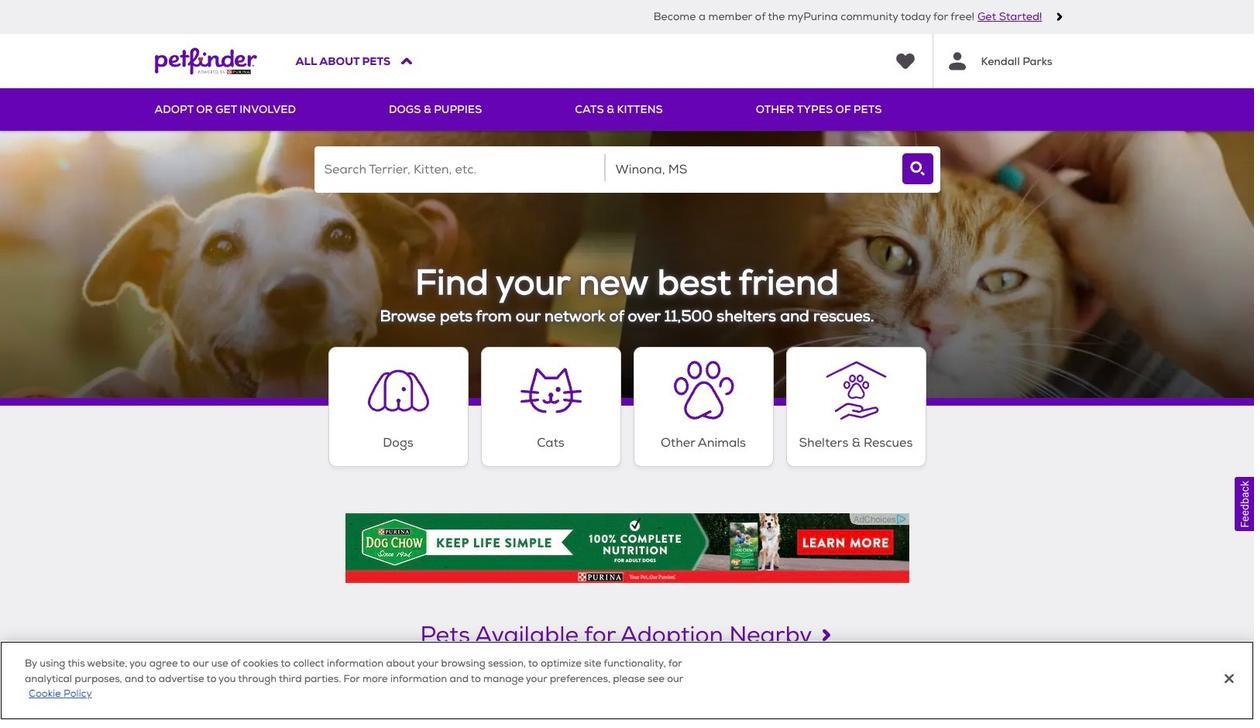 Task type: locate. For each thing, give the bounding box(es) containing it.
Search Terrier, Kitten, etc. text field
[[314, 146, 604, 193]]

favorite saltine image
[[492, 682, 511, 702]]

case, adoptable, adult male bull terrier, in greenwood, ms. image
[[155, 668, 334, 721]]

advertisement element
[[345, 513, 909, 583]]



Task type: describe. For each thing, give the bounding box(es) containing it.
saltine, adoptable, young female domestic medium hair, in greenwood, ms. image
[[346, 668, 525, 721]]

petfinder logo image
[[155, 34, 257, 88]]

privacy alert dialog
[[0, 642, 1254, 721]]

molasses, adoptable, baby male mountain cur, in water valley, ms. image
[[729, 668, 908, 721]]

scout, adoptable, young male pit bull terrier, in starkville, ms. image
[[538, 668, 717, 721]]

primary element
[[155, 88, 1100, 131]]

Enter City, State, or ZIP text field
[[605, 146, 895, 193]]

favorite case image
[[300, 682, 320, 702]]



Task type: vqa. For each thing, say whether or not it's contained in the screenshot.
Molasses, Adoptable, Baby Male Mountain Cur, In Water Valley, Ms. image
yes



